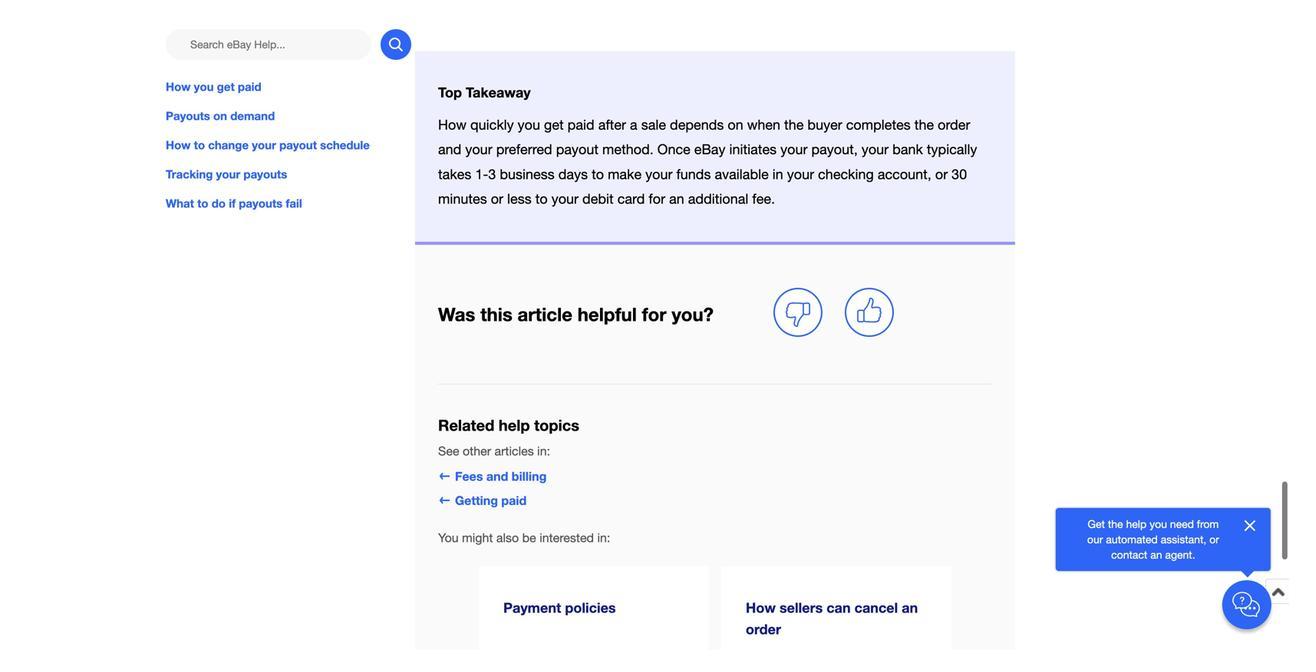 Task type: vqa. For each thing, say whether or not it's contained in the screenshot.
The Or
yes



Task type: describe. For each thing, give the bounding box(es) containing it.
your down change
[[216, 167, 240, 181]]

your down demand
[[252, 138, 276, 152]]

business
[[500, 166, 555, 182]]

what
[[166, 197, 194, 210]]

top
[[438, 84, 462, 101]]

see other articles in:
[[438, 444, 550, 458]]

less
[[507, 191, 532, 207]]

was this article helpful for you?
[[438, 303, 714, 325]]

payouts
[[166, 109, 210, 123]]

payment policies link
[[479, 566, 709, 650]]

days
[[558, 166, 588, 182]]

get the help you need from our automated assistant, or contact an agent.
[[1087, 518, 1219, 561]]

0 horizontal spatial help
[[499, 416, 530, 434]]

0 vertical spatial payouts
[[244, 167, 287, 181]]

your down completes
[[862, 141, 889, 158]]

1 vertical spatial in:
[[597, 531, 610, 545]]

an inside how quickly you get paid after a sale depends on when the buyer completes the order and your preferred payout method. once ebay initiates your payout, your bank typically takes 1-3 business days to make your funds available in your checking account, or 30 minutes or less to your debit card for an additional fee.
[[669, 191, 684, 207]]

agent.
[[1165, 548, 1195, 561]]

what to do if payouts fail link
[[166, 195, 411, 212]]

quickly
[[470, 117, 514, 133]]

how for how to change your payout schedule
[[166, 138, 191, 152]]

typically
[[927, 141, 977, 158]]

card
[[618, 191, 645, 207]]

do
[[212, 197, 226, 210]]

you inside get the help you need from our automated assistant, or contact an agent.
[[1150, 518, 1167, 530]]

payment policies
[[503, 599, 616, 616]]

also
[[496, 531, 519, 545]]

paid inside how quickly you get paid after a sale depends on when the buyer completes the order and your preferred payout method. once ebay initiates your payout, your bank typically takes 1-3 business days to make your funds available in your checking account, or 30 minutes or less to your debit card for an additional fee.
[[568, 117, 595, 133]]

make
[[608, 166, 642, 182]]

additional
[[688, 191, 749, 207]]

preferred
[[496, 141, 552, 158]]

payouts on demand link
[[166, 107, 411, 124]]

bank
[[893, 141, 923, 158]]

this
[[480, 303, 513, 325]]

getting paid
[[455, 493, 527, 508]]

you inside how quickly you get paid after a sale depends on when the buyer completes the order and your preferred payout method. once ebay initiates your payout, your bank typically takes 1-3 business days to make your funds available in your checking account, or 30 minutes or less to your debit card for an additional fee.
[[518, 117, 540, 133]]

Search eBay Help... text field
[[166, 29, 371, 60]]

how for how quickly you get paid after a sale depends on when the buyer completes the order and your preferred payout method. once ebay initiates your payout, your bank typically takes 1-3 business days to make your funds available in your checking account, or 30 minutes or less to your debit card for an additional fee.
[[438, 117, 467, 133]]

how sellers can cancel an order
[[746, 599, 918, 637]]

assistant,
[[1161, 533, 1207, 546]]

how you get paid link
[[166, 78, 411, 95]]

how for how sellers can cancel an order
[[746, 599, 776, 616]]

policies
[[565, 599, 616, 616]]

how to change your payout schedule
[[166, 138, 370, 152]]

fail
[[286, 197, 302, 210]]

from
[[1197, 518, 1219, 530]]

debit
[[583, 191, 614, 207]]

completes
[[846, 117, 911, 133]]

account,
[[878, 166, 932, 182]]

fee.
[[752, 191, 775, 207]]

1 horizontal spatial paid
[[501, 493, 527, 508]]

can
[[827, 599, 851, 616]]

you
[[438, 531, 459, 545]]

buyer
[[808, 117, 842, 133]]

our
[[1087, 533, 1103, 546]]

your down days
[[552, 191, 579, 207]]

for inside how quickly you get paid after a sale depends on when the buyer completes the order and your preferred payout method. once ebay initiates your payout, your bank typically takes 1-3 business days to make your funds available in your checking account, or 30 minutes or less to your debit card for an additional fee.
[[649, 191, 665, 207]]

30
[[952, 166, 967, 182]]

once
[[658, 141, 691, 158]]

tracking
[[166, 167, 213, 181]]

how sellers can cancel an order link
[[721, 566, 952, 650]]

help inside get the help you need from our automated assistant, or contact an agent.
[[1126, 518, 1147, 530]]

cancel
[[855, 599, 898, 616]]

to left do
[[197, 197, 208, 210]]

an inside how sellers can cancel an order
[[902, 599, 918, 616]]

an inside get the help you need from our automated assistant, or contact an agent.
[[1151, 548, 1162, 561]]

3
[[488, 166, 496, 182]]

1 horizontal spatial the
[[915, 117, 934, 133]]

1 vertical spatial and
[[486, 469, 508, 483]]

0 horizontal spatial the
[[784, 117, 804, 133]]

get
[[1088, 518, 1105, 530]]

article
[[518, 303, 573, 325]]

articles
[[495, 444, 534, 458]]

fees
[[455, 469, 483, 483]]

getting paid link
[[438, 493, 527, 508]]

1-
[[475, 166, 488, 182]]

after
[[598, 117, 626, 133]]

might
[[462, 531, 493, 545]]

order inside how quickly you get paid after a sale depends on when the buyer completes the order and your preferred payout method. once ebay initiates your payout, your bank typically takes 1-3 business days to make your funds available in your checking account, or 30 minutes or less to your debit card for an additional fee.
[[938, 117, 970, 133]]

schedule
[[320, 138, 370, 152]]

other
[[463, 444, 491, 458]]

initiates
[[729, 141, 777, 158]]

fees and billing
[[455, 469, 547, 483]]

helpful
[[578, 303, 637, 325]]

a
[[630, 117, 638, 133]]

you might also be interested in:
[[438, 531, 610, 545]]

how for how you get paid
[[166, 80, 191, 94]]



Task type: locate. For each thing, give the bounding box(es) containing it.
1 horizontal spatial on
[[728, 117, 743, 133]]

how up payouts
[[166, 80, 191, 94]]

when
[[747, 117, 781, 133]]

what to do if payouts fail
[[166, 197, 302, 210]]

help up articles
[[499, 416, 530, 434]]

1 vertical spatial get
[[544, 117, 564, 133]]

see
[[438, 444, 459, 458]]

0 horizontal spatial order
[[746, 621, 781, 637]]

automated
[[1106, 533, 1158, 546]]

get up preferred
[[544, 117, 564, 133]]

how quickly you get paid after a sale depends on when the buyer completes the order and your preferred payout method. once ebay initiates your payout, your bank typically takes 1-3 business days to make your funds available in your checking account, or 30 minutes or less to your debit card for an additional fee.
[[438, 117, 977, 207]]

2 horizontal spatial the
[[1108, 518, 1123, 530]]

0 vertical spatial get
[[217, 80, 235, 94]]

get
[[217, 80, 235, 94], [544, 117, 564, 133]]

getting
[[455, 493, 498, 508]]

1 vertical spatial for
[[642, 303, 667, 325]]

the inside get the help you need from our automated assistant, or contact an agent.
[[1108, 518, 1123, 530]]

how down payouts
[[166, 138, 191, 152]]

0 vertical spatial and
[[438, 141, 462, 158]]

help
[[499, 416, 530, 434], [1126, 518, 1147, 530]]

minutes
[[438, 191, 487, 207]]

order down "sellers"
[[746, 621, 781, 637]]

related help topics
[[438, 416, 579, 434]]

interested
[[540, 531, 594, 545]]

or left less
[[491, 191, 503, 207]]

order inside how sellers can cancel an order
[[746, 621, 781, 637]]

1 vertical spatial you
[[518, 117, 540, 133]]

how inside how sellers can cancel an order
[[746, 599, 776, 616]]

your right in at the top
[[787, 166, 814, 182]]

contact
[[1111, 548, 1148, 561]]

demand
[[230, 109, 275, 123]]

paid left after
[[568, 117, 595, 133]]

1 horizontal spatial in:
[[597, 531, 610, 545]]

checking
[[818, 166, 874, 182]]

your up 1-
[[465, 141, 492, 158]]

0 horizontal spatial in:
[[537, 444, 550, 458]]

0 horizontal spatial you
[[194, 80, 214, 94]]

an
[[669, 191, 684, 207], [1151, 548, 1162, 561], [902, 599, 918, 616]]

on down how you get paid
[[213, 109, 227, 123]]

you?
[[672, 303, 714, 325]]

payouts right if
[[239, 197, 283, 210]]

method.
[[602, 141, 654, 158]]

you left need
[[1150, 518, 1167, 530]]

1 horizontal spatial payout
[[556, 141, 599, 158]]

2 vertical spatial you
[[1150, 518, 1167, 530]]

how left "sellers"
[[746, 599, 776, 616]]

for right the card
[[649, 191, 665, 207]]

paid up demand
[[238, 80, 261, 94]]

or inside get the help you need from our automated assistant, or contact an agent.
[[1210, 533, 1219, 546]]

was
[[438, 303, 475, 325]]

0 vertical spatial you
[[194, 80, 214, 94]]

be
[[522, 531, 536, 545]]

2 horizontal spatial or
[[1210, 533, 1219, 546]]

payout,
[[812, 141, 858, 158]]

0 horizontal spatial paid
[[238, 80, 261, 94]]

how down top
[[438, 117, 467, 133]]

or down from
[[1210, 533, 1219, 546]]

0 horizontal spatial an
[[669, 191, 684, 207]]

in:
[[537, 444, 550, 458], [597, 531, 610, 545]]

tracking your payouts link
[[166, 166, 411, 183]]

takes
[[438, 166, 471, 182]]

an left agent. at the bottom right of page
[[1151, 548, 1162, 561]]

tracking your payouts
[[166, 167, 287, 181]]

payouts
[[244, 167, 287, 181], [239, 197, 283, 210]]

on inside how quickly you get paid after a sale depends on when the buyer completes the order and your preferred payout method. once ebay initiates your payout, your bank typically takes 1-3 business days to make your funds available in your checking account, or 30 minutes or less to your debit card for an additional fee.
[[728, 117, 743, 133]]

depends
[[670, 117, 724, 133]]

payouts on demand
[[166, 109, 275, 123]]

billing
[[512, 469, 547, 483]]

0 horizontal spatial payout
[[279, 138, 317, 152]]

funds
[[676, 166, 711, 182]]

sellers
[[780, 599, 823, 616]]

to
[[194, 138, 205, 152], [592, 166, 604, 182], [535, 191, 548, 207], [197, 197, 208, 210]]

1 horizontal spatial order
[[938, 117, 970, 133]]

top takeaway
[[438, 84, 531, 101]]

0 vertical spatial for
[[649, 191, 665, 207]]

0 horizontal spatial or
[[491, 191, 503, 207]]

you up payouts
[[194, 80, 214, 94]]

0 vertical spatial help
[[499, 416, 530, 434]]

if
[[229, 197, 236, 210]]

and up getting paid
[[486, 469, 508, 483]]

available
[[715, 166, 769, 182]]

0 vertical spatial or
[[935, 166, 948, 182]]

change
[[208, 138, 249, 152]]

topics
[[534, 416, 579, 434]]

and inside how quickly you get paid after a sale depends on when the buyer completes the order and your preferred payout method. once ebay initiates your payout, your bank typically takes 1-3 business days to make your funds available in your checking account, or 30 minutes or less to your debit card for an additional fee.
[[438, 141, 462, 158]]

0 horizontal spatial and
[[438, 141, 462, 158]]

paid
[[238, 80, 261, 94], [568, 117, 595, 133], [501, 493, 527, 508]]

how you get paid
[[166, 80, 261, 94]]

1 horizontal spatial help
[[1126, 518, 1147, 530]]

and
[[438, 141, 462, 158], [486, 469, 508, 483]]

payout inside how quickly you get paid after a sale depends on when the buyer completes the order and your preferred payout method. once ebay initiates your payout, your bank typically takes 1-3 business days to make your funds available in your checking account, or 30 minutes or less to your debit card for an additional fee.
[[556, 141, 599, 158]]

the up bank
[[915, 117, 934, 133]]

0 vertical spatial in:
[[537, 444, 550, 458]]

1 horizontal spatial or
[[935, 166, 948, 182]]

help up automated
[[1126, 518, 1147, 530]]

how
[[166, 80, 191, 94], [438, 117, 467, 133], [166, 138, 191, 152], [746, 599, 776, 616]]

get inside how quickly you get paid after a sale depends on when the buyer completes the order and your preferred payout method. once ebay initiates your payout, your bank typically takes 1-3 business days to make your funds available in your checking account, or 30 minutes or less to your debit card for an additional fee.
[[544, 117, 564, 133]]

2 vertical spatial an
[[902, 599, 918, 616]]

your up in at the top
[[781, 141, 808, 158]]

2 vertical spatial or
[[1210, 533, 1219, 546]]

related
[[438, 416, 494, 434]]

1 horizontal spatial and
[[486, 469, 508, 483]]

to left change
[[194, 138, 205, 152]]

0 vertical spatial paid
[[238, 80, 261, 94]]

0 horizontal spatial on
[[213, 109, 227, 123]]

for left you?
[[642, 303, 667, 325]]

2 horizontal spatial paid
[[568, 117, 595, 133]]

payout
[[279, 138, 317, 152], [556, 141, 599, 158]]

1 horizontal spatial you
[[518, 117, 540, 133]]

2 horizontal spatial you
[[1150, 518, 1167, 530]]

how to change your payout schedule link
[[166, 137, 411, 154]]

2 horizontal spatial an
[[1151, 548, 1162, 561]]

payment
[[503, 599, 561, 616]]

in
[[773, 166, 783, 182]]

get the help you need from our automated assistant, or contact an agent. tooltip
[[1081, 516, 1226, 563]]

in: down topics
[[537, 444, 550, 458]]

takeaway
[[466, 84, 531, 101]]

or left 30
[[935, 166, 948, 182]]

an down "funds"
[[669, 191, 684, 207]]

payout down payouts on demand link
[[279, 138, 317, 152]]

get up payouts on demand
[[217, 80, 235, 94]]

0 vertical spatial order
[[938, 117, 970, 133]]

the right when
[[784, 117, 804, 133]]

fees and billing link
[[438, 469, 547, 483]]

your down once
[[646, 166, 673, 182]]

1 vertical spatial or
[[491, 191, 503, 207]]

you up preferred
[[518, 117, 540, 133]]

1 vertical spatial help
[[1126, 518, 1147, 530]]

1 vertical spatial payouts
[[239, 197, 283, 210]]

order up typically
[[938, 117, 970, 133]]

1 vertical spatial order
[[746, 621, 781, 637]]

how inside how quickly you get paid after a sale depends on when the buyer completes the order and your preferred payout method. once ebay initiates your payout, your bank typically takes 1-3 business days to make your funds available in your checking account, or 30 minutes or less to your debit card for an additional fee.
[[438, 117, 467, 133]]

1 horizontal spatial get
[[544, 117, 564, 133]]

paid down fees and billing
[[501, 493, 527, 508]]

2 vertical spatial paid
[[501, 493, 527, 508]]

you
[[194, 80, 214, 94], [518, 117, 540, 133], [1150, 518, 1167, 530]]

ebay
[[694, 141, 726, 158]]

on
[[213, 109, 227, 123], [728, 117, 743, 133]]

sale
[[641, 117, 666, 133]]

and up takes
[[438, 141, 462, 158]]

1 horizontal spatial an
[[902, 599, 918, 616]]

1 vertical spatial paid
[[568, 117, 595, 133]]

0 vertical spatial an
[[669, 191, 684, 207]]

an right cancel
[[902, 599, 918, 616]]

1 vertical spatial an
[[1151, 548, 1162, 561]]

the right get
[[1108, 518, 1123, 530]]

in: right interested
[[597, 531, 610, 545]]

need
[[1170, 518, 1194, 530]]

on left when
[[728, 117, 743, 133]]

0 horizontal spatial get
[[217, 80, 235, 94]]

your
[[252, 138, 276, 152], [465, 141, 492, 158], [781, 141, 808, 158], [862, 141, 889, 158], [646, 166, 673, 182], [787, 166, 814, 182], [216, 167, 240, 181], [552, 191, 579, 207]]

payouts down how to change your payout schedule
[[244, 167, 287, 181]]

payout up days
[[556, 141, 599, 158]]

to right less
[[535, 191, 548, 207]]

to up "debit"
[[592, 166, 604, 182]]

or
[[935, 166, 948, 182], [491, 191, 503, 207], [1210, 533, 1219, 546]]



